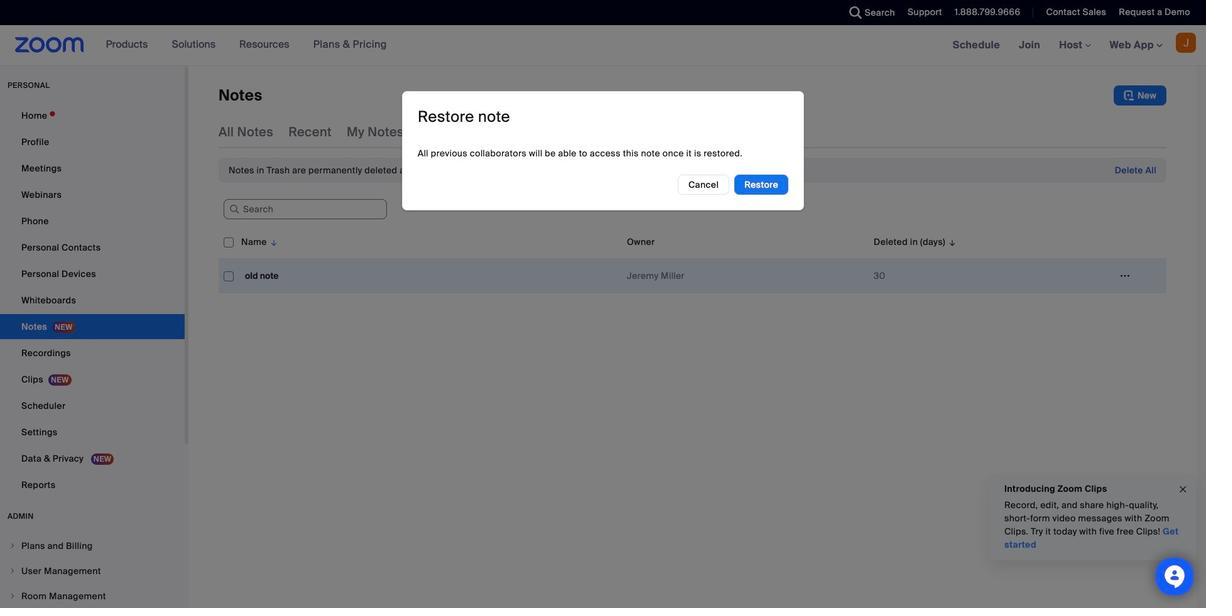 Task type: locate. For each thing, give the bounding box(es) containing it.
1 horizontal spatial arrow down image
[[945, 234, 957, 249]]

dialog
[[402, 91, 804, 211]]

heading
[[418, 107, 510, 126]]

Search text field
[[224, 199, 387, 219]]

admin menu menu
[[0, 534, 185, 608]]

alert
[[229, 164, 456, 177]]

application
[[219, 226, 1176, 303]]

meetings navigation
[[943, 25, 1206, 66]]

tabs of all notes page tab list
[[219, 116, 621, 148]]

banner
[[0, 25, 1206, 66]]

0 horizontal spatial arrow down image
[[267, 234, 279, 249]]

close image
[[1178, 482, 1188, 497]]

arrow down image
[[267, 234, 279, 249], [945, 234, 957, 249]]

1 arrow down image from the left
[[267, 234, 279, 249]]



Task type: describe. For each thing, give the bounding box(es) containing it.
product information navigation
[[97, 25, 396, 65]]

2 arrow down image from the left
[[945, 234, 957, 249]]

personal menu menu
[[0, 103, 185, 499]]



Task type: vqa. For each thing, say whether or not it's contained in the screenshot.
Compliance
no



